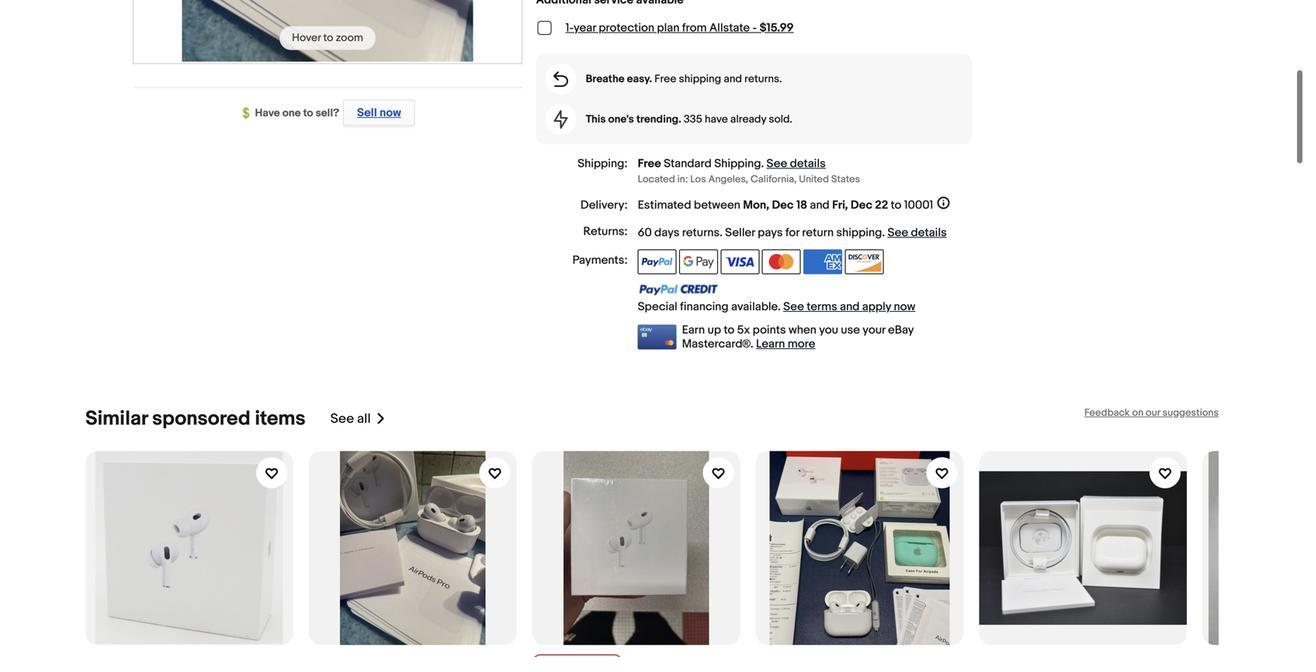 Task type: describe. For each thing, give the bounding box(es) containing it.
protection
[[599, 21, 654, 35]]

See all text field
[[330, 411, 371, 427]]

one
[[282, 107, 301, 120]]

available.
[[731, 300, 781, 314]]

22
[[875, 198, 888, 212]]

1 horizontal spatial .
[[761, 157, 764, 171]]

states
[[831, 174, 860, 186]]

sponsored
[[152, 407, 250, 431]]

see up the california,
[[767, 157, 787, 171]]

with details__icon image for this
[[554, 110, 568, 129]]

1 dec from the left
[[772, 198, 794, 212]]

paypal image
[[638, 250, 677, 274]]

items
[[255, 407, 306, 431]]

0 vertical spatial details
[[790, 157, 826, 171]]

return
[[802, 226, 834, 240]]

have
[[705, 113, 728, 126]]

google pay image
[[679, 250, 718, 274]]

dollar sign image
[[243, 107, 255, 120]]

located in: los angeles, california, united states
[[638, 174, 860, 186]]

in:
[[677, 174, 688, 186]]

335
[[684, 113, 702, 126]]

feedback on our suggestions link
[[1084, 407, 1219, 419]]

feedback on our suggestions
[[1084, 407, 1219, 419]]

ebay mastercard image
[[638, 325, 677, 350]]

standard
[[664, 157, 712, 171]]

earn up to 5x points when you use your ebay mastercard®.
[[682, 323, 914, 351]]

sell now
[[357, 106, 401, 120]]

year
[[574, 21, 596, 35]]

see all link
[[330, 407, 386, 431]]

located
[[638, 174, 675, 186]]

delivery:
[[581, 198, 628, 212]]

this
[[586, 113, 606, 126]]

use
[[841, 323, 860, 337]]

0 horizontal spatial now
[[380, 106, 401, 120]]

california,
[[751, 174, 797, 186]]

60 days returns . seller pays for return shipping . see details
[[638, 226, 947, 240]]

pays
[[758, 226, 783, 240]]

more
[[788, 337, 815, 351]]

for
[[785, 226, 800, 240]]

returns.
[[745, 73, 782, 86]]

1-
[[566, 21, 574, 35]]

have
[[255, 107, 280, 120]]

up
[[708, 323, 721, 337]]

visa image
[[721, 250, 759, 274]]

apply
[[862, 300, 891, 314]]

estimated between mon, dec 18 and fri, dec 22 to 10001
[[638, 198, 933, 212]]

18
[[796, 198, 807, 212]]

special
[[638, 300, 677, 314]]

easy.
[[627, 73, 652, 86]]

mon,
[[743, 198, 769, 212]]

seller
[[725, 226, 755, 240]]

1 horizontal spatial details
[[911, 226, 947, 240]]

fri,
[[832, 198, 848, 212]]

mastercard®.
[[682, 337, 753, 351]]

returns:
[[583, 225, 628, 239]]

shipping
[[714, 157, 761, 171]]

see up when
[[783, 300, 804, 314]]

sell?
[[316, 107, 339, 120]]

this one's trending. 335 have already sold.
[[586, 113, 792, 126]]



Task type: locate. For each thing, give the bounding box(es) containing it.
see details link
[[767, 157, 826, 171], [888, 226, 947, 240]]

1 horizontal spatial to
[[724, 323, 735, 337]]

american express image
[[803, 250, 842, 274]]

2 with details__icon image from the top
[[554, 110, 568, 129]]

similar sponsored items
[[85, 407, 306, 431]]

plan
[[657, 21, 680, 35]]

. down 22
[[882, 226, 885, 240]]

master card image
[[762, 250, 801, 274]]

1 with details__icon image from the top
[[554, 71, 568, 87]]

apple airpods pro (2nd generation) airpods with magsafe charging case white - picture 1 of 2 image
[[182, 0, 473, 62]]

1 vertical spatial details
[[911, 226, 947, 240]]

suggestions
[[1163, 407, 1219, 419]]

$15.99
[[760, 21, 794, 35]]

free up located
[[638, 157, 661, 171]]

0 vertical spatial and
[[724, 73, 742, 86]]

estimated
[[638, 198, 691, 212]]

and
[[724, 73, 742, 86], [810, 198, 830, 212], [840, 300, 860, 314]]

0 horizontal spatial dec
[[772, 198, 794, 212]]

0 horizontal spatial details
[[790, 157, 826, 171]]

terms
[[807, 300, 837, 314]]

10001
[[904, 198, 933, 212]]

see terms and apply now link
[[783, 300, 915, 314]]

to right one
[[303, 107, 313, 120]]

see down 22
[[888, 226, 908, 240]]

your
[[863, 323, 886, 337]]

1 horizontal spatial now
[[894, 300, 915, 314]]

see details link for standard shipping . see details
[[767, 157, 826, 171]]

feedback
[[1084, 407, 1130, 419]]

returns
[[682, 226, 720, 240]]

see details link for 60 days returns . seller pays for return shipping . see details
[[888, 226, 947, 240]]

details
[[790, 157, 826, 171], [911, 226, 947, 240]]

discover image
[[845, 250, 884, 274]]

now up the ebay
[[894, 300, 915, 314]]

paypal credit image
[[638, 284, 719, 296]]

0 horizontal spatial shipping
[[679, 73, 721, 86]]

now right the sell
[[380, 106, 401, 120]]

from
[[682, 21, 707, 35]]

60
[[638, 226, 652, 240]]

1 horizontal spatial see details link
[[888, 226, 947, 240]]

see details link down '10001'
[[888, 226, 947, 240]]

standard shipping . see details
[[664, 157, 826, 171]]

details up united
[[790, 157, 826, 171]]

.
[[761, 157, 764, 171], [720, 226, 723, 240], [882, 226, 885, 240]]

1 vertical spatial free
[[638, 157, 661, 171]]

2 horizontal spatial .
[[882, 226, 885, 240]]

los
[[690, 174, 706, 186]]

similar
[[85, 407, 148, 431]]

trending.
[[636, 113, 681, 126]]

sell
[[357, 106, 377, 120]]

and right 18
[[810, 198, 830, 212]]

0 horizontal spatial .
[[720, 226, 723, 240]]

2 vertical spatial and
[[840, 300, 860, 314]]

and up use
[[840, 300, 860, 314]]

1 vertical spatial with details__icon image
[[554, 110, 568, 129]]

0 horizontal spatial and
[[724, 73, 742, 86]]

with details__icon image
[[554, 71, 568, 87], [554, 110, 568, 129]]

0 vertical spatial to
[[303, 107, 313, 120]]

when
[[789, 323, 817, 337]]

ebay
[[888, 323, 914, 337]]

shipping up discover image
[[836, 226, 882, 240]]

shipping up 335
[[679, 73, 721, 86]]

see details link up united
[[767, 157, 826, 171]]

1 horizontal spatial dec
[[851, 198, 872, 212]]

united
[[799, 174, 829, 186]]

to left 5x
[[724, 323, 735, 337]]

learn more
[[756, 337, 815, 351]]

sell now link
[[339, 100, 415, 126]]

. up the california,
[[761, 157, 764, 171]]

special financing available. see terms and apply now
[[638, 300, 915, 314]]

2 horizontal spatial to
[[891, 198, 902, 212]]

to for have one to sell?
[[303, 107, 313, 120]]

details down '10001'
[[911, 226, 947, 240]]

shipping:
[[578, 157, 628, 171]]

now
[[380, 106, 401, 120], [894, 300, 915, 314]]

1 vertical spatial shipping
[[836, 226, 882, 240]]

to inside earn up to 5x points when you use your ebay mastercard®.
[[724, 323, 735, 337]]

1 horizontal spatial shipping
[[836, 226, 882, 240]]

0 vertical spatial with details__icon image
[[554, 71, 568, 87]]

0 horizontal spatial to
[[303, 107, 313, 120]]

0 horizontal spatial see details link
[[767, 157, 826, 171]]

breathe
[[586, 73, 625, 86]]

and for available.
[[840, 300, 860, 314]]

free
[[655, 73, 676, 86], [638, 157, 661, 171]]

and for mon,
[[810, 198, 830, 212]]

see left all
[[330, 411, 354, 427]]

. left "seller"
[[720, 226, 723, 240]]

1 vertical spatial now
[[894, 300, 915, 314]]

one's
[[608, 113, 634, 126]]

points
[[753, 323, 786, 337]]

dec
[[772, 198, 794, 212], [851, 198, 872, 212]]

2 dec from the left
[[851, 198, 872, 212]]

with details__icon image left this
[[554, 110, 568, 129]]

with details__icon image left breathe
[[554, 71, 568, 87]]

with details__icon image for breathe
[[554, 71, 568, 87]]

all
[[357, 411, 371, 427]]

1 vertical spatial to
[[891, 198, 902, 212]]

allstate
[[709, 21, 750, 35]]

breathe easy. free shipping and returns.
[[586, 73, 782, 86]]

you
[[819, 323, 838, 337]]

1 horizontal spatial and
[[810, 198, 830, 212]]

see all
[[330, 411, 371, 427]]

2 horizontal spatial and
[[840, 300, 860, 314]]

learn more link
[[756, 337, 815, 351]]

dec left 18
[[772, 198, 794, 212]]

our
[[1146, 407, 1160, 419]]

see
[[767, 157, 787, 171], [888, 226, 908, 240], [783, 300, 804, 314], [330, 411, 354, 427]]

financing
[[680, 300, 729, 314]]

0 vertical spatial free
[[655, 73, 676, 86]]

days
[[654, 226, 680, 240]]

to
[[303, 107, 313, 120], [891, 198, 902, 212], [724, 323, 735, 337]]

dec left 22
[[851, 198, 872, 212]]

shipping
[[679, 73, 721, 86], [836, 226, 882, 240]]

5x
[[737, 323, 750, 337]]

on
[[1132, 407, 1144, 419]]

-
[[753, 21, 757, 35]]

1 vertical spatial and
[[810, 198, 830, 212]]

to for earn up to 5x points when you use your ebay mastercard®.
[[724, 323, 735, 337]]

sold.
[[769, 113, 792, 126]]

and left returns.
[[724, 73, 742, 86]]

between
[[694, 198, 740, 212]]

learn
[[756, 337, 785, 351]]

1-year protection plan from allstate - $15.99
[[566, 21, 794, 35]]

payments:
[[573, 253, 628, 267]]

1 vertical spatial see details link
[[888, 226, 947, 240]]

have one to sell?
[[255, 107, 339, 120]]

to right 22
[[891, 198, 902, 212]]

free right 'easy.'
[[655, 73, 676, 86]]

2 vertical spatial to
[[724, 323, 735, 337]]

0 vertical spatial see details link
[[767, 157, 826, 171]]

earn
[[682, 323, 705, 337]]

angeles,
[[708, 174, 748, 186]]

already
[[730, 113, 766, 126]]

0 vertical spatial now
[[380, 106, 401, 120]]

0 vertical spatial shipping
[[679, 73, 721, 86]]



Task type: vqa. For each thing, say whether or not it's contained in the screenshot.
Special
yes



